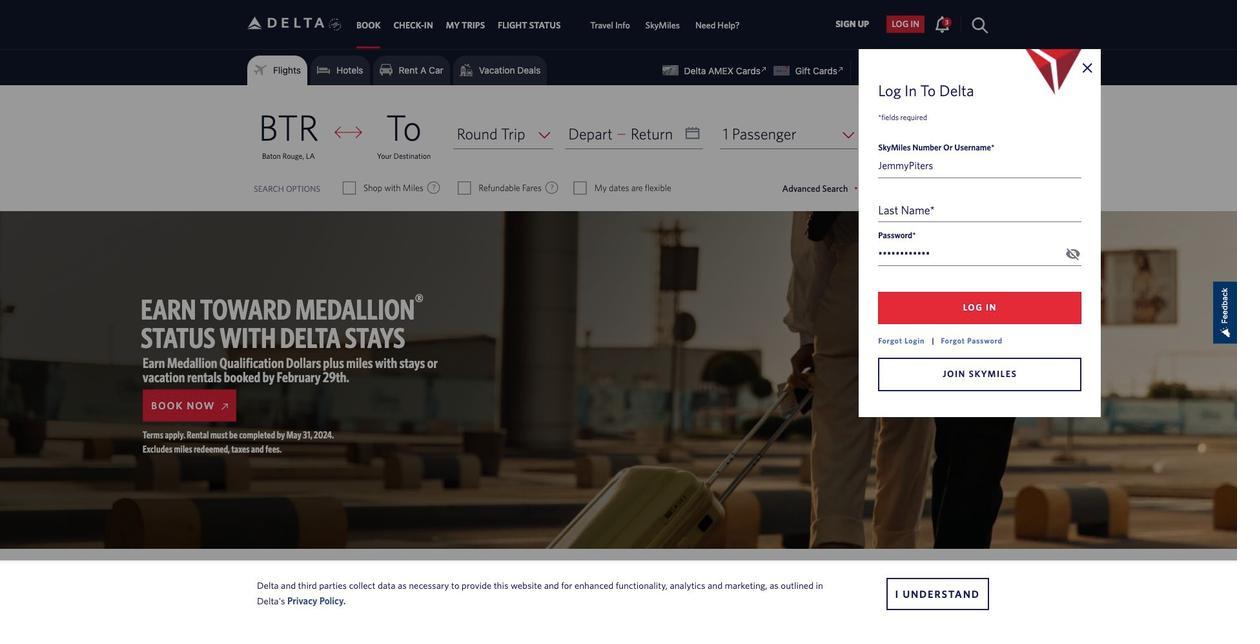 Task type: locate. For each thing, give the bounding box(es) containing it.
Last Name* text field
[[879, 198, 1082, 222]]

None checkbox
[[459, 181, 470, 194]]

Password* password field
[[879, 242, 1082, 266]]

tab panel
[[0, 85, 1237, 211]]

tab list
[[350, 0, 748, 49]]

None checkbox
[[344, 181, 355, 194], [574, 181, 586, 194], [344, 181, 355, 194], [574, 181, 586, 194]]

logo image
[[1024, 49, 1082, 96]]

None text field
[[565, 119, 703, 149]]



Task type: vqa. For each thing, say whether or not it's contained in the screenshot.
first as from the right
no



Task type: describe. For each thing, give the bounding box(es) containing it.
delta air lines image
[[247, 3, 325, 43]]

SkyMiles Number Or Username* text field
[[879, 154, 1082, 178]]

skyteam image
[[329, 4, 341, 45]]



